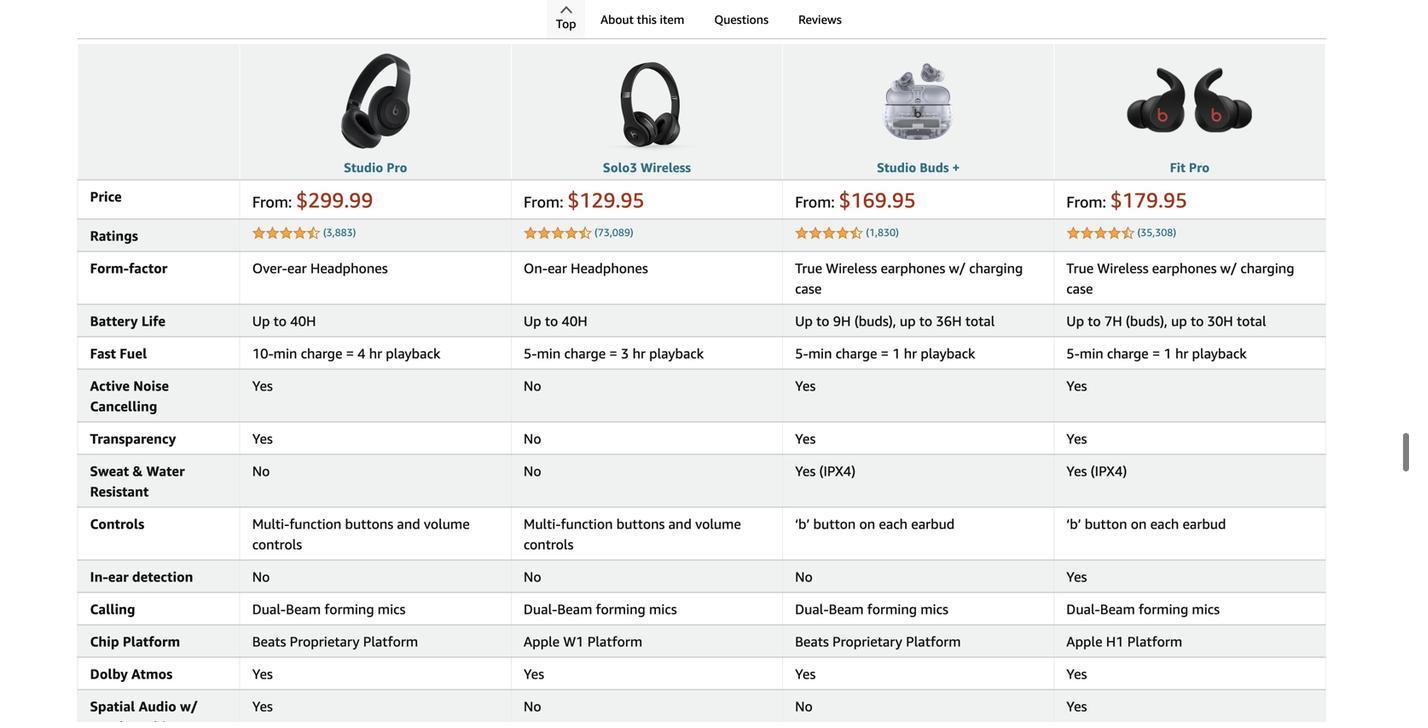 Task type: vqa. For each thing, say whether or not it's contained in the screenshot.
Test within the navigation navigation
no



Task type: locate. For each thing, give the bounding box(es) containing it.
1 horizontal spatial buttons
[[616, 516, 665, 532]]

0 horizontal spatial proprietary
[[290, 634, 360, 650]]

cancelling
[[90, 398, 157, 415]]

up left 9h
[[795, 313, 813, 329]]

earphones down (35,308)
[[1152, 260, 1217, 276]]

to left 36h
[[919, 313, 932, 329]]

forming
[[324, 601, 374, 618], [596, 601, 646, 618], [867, 601, 917, 618], [1139, 601, 1188, 618]]

1 horizontal spatial and
[[668, 516, 692, 532]]

0 horizontal spatial up to 40h
[[252, 313, 316, 329]]

from: left $179.95
[[1067, 193, 1106, 211]]

1 horizontal spatial each
[[1150, 516, 1179, 532]]

5-min charge = 1 hr playback down up to 9h (buds), up to 36h  total
[[795, 345, 975, 362]]

0 horizontal spatial 40h
[[290, 313, 316, 329]]

36h
[[936, 313, 962, 329]]

reviews
[[798, 12, 842, 26]]

3 dual- from the left
[[795, 601, 829, 618]]

0 horizontal spatial volume
[[424, 516, 470, 532]]

4 min from the left
[[1080, 345, 1104, 362]]

3
[[621, 345, 629, 362]]

3 = from the left
[[881, 345, 889, 362]]

to left 30h
[[1191, 313, 1204, 329]]

1 horizontal spatial (buds),
[[1126, 313, 1168, 329]]

1 'b' button on each earbud from the left
[[795, 516, 955, 532]]

= down up to 9h (buds), up to 36h  total
[[881, 345, 889, 362]]

2 horizontal spatial wireless
[[1097, 260, 1149, 276]]

1 horizontal spatial earbud
[[1183, 516, 1226, 532]]

resistant
[[90, 484, 149, 500]]

fit
[[1170, 160, 1186, 175]]

4 = from the left
[[1152, 345, 1160, 362]]

1 each from the left
[[879, 516, 908, 532]]

1 horizontal spatial yes (ipx4)
[[1067, 463, 1127, 479]]

(buds), right the 7h
[[1126, 313, 1168, 329]]

0 horizontal spatial w/
[[180, 699, 198, 715]]

3 dual-beam forming mics from the left
[[795, 601, 948, 618]]

ear down from: $299.99
[[287, 260, 307, 276]]

0 horizontal spatial multi-
[[252, 516, 289, 532]]

4 playback from the left
[[1192, 345, 1247, 362]]

1 charging from the left
[[969, 260, 1023, 276]]

$299.99
[[296, 188, 373, 212]]

up left the 7h
[[1067, 313, 1084, 329]]

pro
[[387, 160, 407, 175], [1189, 160, 1210, 175]]

no
[[524, 378, 541, 394], [524, 431, 541, 447], [252, 463, 270, 479], [524, 463, 541, 479], [252, 569, 270, 585], [524, 569, 541, 585], [795, 569, 813, 585], [524, 699, 541, 715], [795, 699, 813, 715]]

0 horizontal spatial 'b'
[[795, 516, 810, 532]]

0 horizontal spatial multi-function buttons and volume controls
[[252, 516, 470, 553]]

0 horizontal spatial headphones
[[310, 260, 388, 276]]

(35,308)
[[1137, 226, 1176, 238]]

charge down the 7h
[[1107, 345, 1149, 362]]

3 beam from the left
[[829, 601, 864, 618]]

beats
[[676, 9, 729, 33], [252, 634, 286, 650], [795, 634, 829, 650]]

$129.95
[[567, 188, 645, 212]]

= left 4
[[346, 345, 354, 362]]

1 horizontal spatial up
[[1171, 313, 1187, 329]]

0 horizontal spatial ear
[[108, 569, 129, 585]]

1 headphones from the left
[[310, 260, 388, 276]]

apple
[[524, 634, 560, 650], [1067, 634, 1103, 650]]

true
[[795, 260, 822, 276], [1067, 260, 1094, 276]]

and
[[397, 516, 420, 532], [668, 516, 692, 532]]

0 horizontal spatial apple
[[524, 634, 560, 650]]

mics
[[378, 601, 406, 618], [649, 601, 677, 618], [921, 601, 948, 618], [1192, 601, 1220, 618]]

hr right 3
[[633, 345, 646, 362]]

w/ up 36h
[[949, 260, 966, 276]]

1 horizontal spatial 5-min charge = 1 hr playback
[[1067, 345, 1247, 362]]

ear for in-
[[108, 569, 129, 585]]

button
[[813, 516, 856, 532], [1085, 516, 1127, 532]]

1 1 from the left
[[892, 345, 900, 362]]

0 horizontal spatial earbud
[[911, 516, 955, 532]]

1 horizontal spatial proprietary
[[833, 634, 902, 650]]

1 studio from the left
[[344, 160, 383, 175]]

0 horizontal spatial 'b' button on each earbud
[[795, 516, 955, 532]]

0 horizontal spatial charging
[[969, 260, 1023, 276]]

1 horizontal spatial charging
[[1241, 260, 1294, 276]]

1 true wireless earphones w/ charging case from the left
[[795, 260, 1023, 297]]

&
[[133, 463, 143, 479]]

from: inside from: $169.95
[[795, 193, 835, 211]]

2 total from the left
[[1237, 313, 1266, 329]]

1 horizontal spatial volume
[[695, 516, 741, 532]]

1 horizontal spatial studio
[[877, 160, 916, 175]]

playback right 4
[[386, 345, 440, 362]]

3 up from the left
[[795, 313, 813, 329]]

1 from: from the left
[[252, 193, 292, 211]]

1 horizontal spatial pro
[[1189, 160, 1210, 175]]

0 horizontal spatial up
[[900, 313, 916, 329]]

volume
[[424, 516, 470, 532], [695, 516, 741, 532]]

charge left 3
[[564, 345, 606, 362]]

0 horizontal spatial earphones
[[881, 260, 945, 276]]

1 horizontal spatial true
[[1067, 260, 1094, 276]]

up to 40h down on-
[[524, 313, 587, 329]]

$169.95
[[839, 188, 916, 212]]

solo3
[[603, 160, 637, 175]]

1 horizontal spatial 'b' button on each earbud
[[1067, 516, 1226, 532]]

controls
[[252, 537, 302, 553], [524, 537, 574, 553]]

1 horizontal spatial apple
[[1067, 634, 1103, 650]]

controls
[[90, 516, 144, 532]]

fast
[[90, 345, 116, 362]]

on-
[[524, 260, 548, 276]]

1 forming from the left
[[324, 601, 374, 618]]

sweat
[[90, 463, 129, 479]]

function
[[289, 516, 341, 532], [561, 516, 613, 532]]

1 horizontal spatial 'b'
[[1067, 516, 1081, 532]]

0 horizontal spatial 5-min charge = 1 hr playback
[[795, 345, 975, 362]]

1 horizontal spatial case
[[1067, 281, 1093, 297]]

1 horizontal spatial on
[[1131, 516, 1147, 532]]

2 charging from the left
[[1241, 260, 1294, 276]]

0 horizontal spatial 5-
[[524, 345, 537, 362]]

1 horizontal spatial true wireless earphones w/ charging case
[[1067, 260, 1294, 297]]

1 = from the left
[[346, 345, 354, 362]]

in-ear detection
[[90, 569, 193, 585]]

2 dual- from the left
[[524, 601, 557, 618]]

playback
[[386, 345, 440, 362], [649, 345, 704, 362], [921, 345, 975, 362], [1192, 345, 1247, 362]]

studio buds + image
[[867, 50, 970, 152]]

2 horizontal spatial beats
[[795, 634, 829, 650]]

1 platform from the left
[[123, 634, 180, 650]]

0 horizontal spatial pro
[[387, 160, 407, 175]]

0 horizontal spatial (buds),
[[854, 313, 896, 329]]

3 min from the left
[[808, 345, 832, 362]]

1 yes (ipx4) from the left
[[795, 463, 856, 479]]

(buds),
[[854, 313, 896, 329], [1126, 313, 1168, 329]]

w/ up 30h
[[1220, 260, 1237, 276]]

1 5- from the left
[[524, 345, 537, 362]]

2 from: from the left
[[524, 193, 563, 211]]

2 playback from the left
[[649, 345, 704, 362]]

0 horizontal spatial buttons
[[345, 516, 393, 532]]

(1,830) link
[[866, 226, 899, 238]]

1 horizontal spatial earphones
[[1152, 260, 1217, 276]]

playback down 30h
[[1192, 345, 1247, 362]]

0 horizontal spatial total
[[965, 313, 995, 329]]

1 proprietary from the left
[[290, 634, 360, 650]]

to left the 7h
[[1088, 313, 1101, 329]]

charge left 4
[[301, 345, 342, 362]]

1 horizontal spatial function
[[561, 516, 613, 532]]

0 horizontal spatial function
[[289, 516, 341, 532]]

2 buttons from the left
[[616, 516, 665, 532]]

wireless down (35,308)
[[1097, 260, 1149, 276]]

2 earphones from the left
[[1152, 260, 1217, 276]]

2 up from the left
[[1171, 313, 1187, 329]]

pro right fit
[[1189, 160, 1210, 175]]

compare
[[584, 9, 671, 33]]

2 hr from the left
[[633, 345, 646, 362]]

1 on from the left
[[859, 516, 875, 532]]

1 'b' from the left
[[795, 516, 810, 532]]

0 horizontal spatial each
[[879, 516, 908, 532]]

from: inside from: $129.95
[[524, 193, 563, 211]]

yes
[[252, 378, 273, 394], [795, 378, 816, 394], [1067, 378, 1087, 394], [252, 431, 273, 447], [795, 431, 816, 447], [1067, 431, 1087, 447], [795, 463, 816, 479], [1067, 463, 1087, 479], [1067, 569, 1087, 585], [252, 666, 273, 682], [524, 666, 544, 682], [795, 666, 816, 682], [1067, 666, 1087, 682], [252, 699, 273, 715], [1067, 699, 1087, 715]]

1 multi- from the left
[[252, 516, 289, 532]]

(1,830)
[[866, 226, 899, 238]]

to up 10-
[[274, 313, 287, 329]]

5-min charge = 1 hr playback down 'up to 7h (buds), up to 30h  total'
[[1067, 345, 1247, 362]]

apple left h1
[[1067, 634, 1103, 650]]

2 multi- from the left
[[524, 516, 561, 532]]

1 40h from the left
[[290, 313, 316, 329]]

1 horizontal spatial ear
[[287, 260, 307, 276]]

(buds), right 9h
[[854, 313, 896, 329]]

studio pro image
[[324, 50, 427, 152]]

min left 3
[[537, 345, 561, 362]]

earphones
[[881, 260, 945, 276], [1152, 260, 1217, 276]]

0 horizontal spatial studio
[[344, 160, 383, 175]]

3 mics from the left
[[921, 601, 948, 618]]

2 40h from the left
[[562, 313, 587, 329]]

studio
[[344, 160, 383, 175], [877, 160, 916, 175]]

(35,308) link
[[1137, 226, 1176, 238]]

headphones down (3,883) link
[[310, 260, 388, 276]]

1 (buds), from the left
[[854, 313, 896, 329]]

true wireless earphones w/ charging case up 'up to 7h (buds), up to 30h  total'
[[1067, 260, 1294, 297]]

0 horizontal spatial beats proprietary platform
[[252, 634, 418, 650]]

up
[[252, 313, 270, 329], [524, 313, 541, 329], [795, 313, 813, 329], [1067, 313, 1084, 329]]

2 case from the left
[[1067, 281, 1093, 297]]

battery
[[90, 313, 138, 329]]

hr down up to 9h (buds), up to 36h  total
[[904, 345, 917, 362]]

ear up calling
[[108, 569, 129, 585]]

up to 40h up 10-
[[252, 313, 316, 329]]

(73,089)
[[595, 226, 633, 238]]

4 up from the left
[[1067, 313, 1084, 329]]

1 horizontal spatial up to 40h
[[524, 313, 587, 329]]

4
[[358, 345, 366, 362]]

from: inside from: $299.99
[[252, 193, 292, 211]]

4 platform from the left
[[906, 634, 961, 650]]

$179.95
[[1110, 188, 1187, 212]]

up
[[900, 313, 916, 329], [1171, 313, 1187, 329]]

min down up to 9h (buds), up to 36h  total
[[808, 345, 832, 362]]

5-min charge = 1 hr playback
[[795, 345, 975, 362], [1067, 345, 1247, 362]]

wireless right solo3
[[641, 160, 691, 175]]

studio up $169.95
[[877, 160, 916, 175]]

(ipx4)
[[819, 463, 856, 479], [1091, 463, 1127, 479]]

true down from: $179.95
[[1067, 260, 1094, 276]]

2 beats proprietary platform from the left
[[795, 634, 961, 650]]

up left 36h
[[900, 313, 916, 329]]

apple h1 platform
[[1067, 634, 1182, 650]]

1 5-min charge = 1 hr playback from the left
[[795, 345, 975, 362]]

+
[[952, 160, 960, 175]]

2 studio from the left
[[877, 160, 916, 175]]

1
[[892, 345, 900, 362], [1164, 345, 1172, 362]]

1 horizontal spatial 1
[[1164, 345, 1172, 362]]

hr
[[369, 345, 382, 362], [633, 345, 646, 362], [904, 345, 917, 362], [1175, 345, 1189, 362]]

hr down 'up to 7h (buds), up to 30h  total'
[[1175, 345, 1189, 362]]

case
[[795, 281, 822, 297], [1067, 281, 1093, 297]]

1 up from the left
[[900, 313, 916, 329]]

1 horizontal spatial multi-
[[524, 516, 561, 532]]

total right 36h
[[965, 313, 995, 329]]

40h up 5-min charge = 3 hr playback
[[562, 313, 587, 329]]

1 horizontal spatial total
[[1237, 313, 1266, 329]]

1 horizontal spatial headphones
[[571, 260, 648, 276]]

1 playback from the left
[[386, 345, 440, 362]]

fast fuel
[[90, 345, 147, 362]]

multi-function buttons and volume controls
[[252, 516, 470, 553], [524, 516, 741, 553]]

life
[[141, 313, 166, 329]]

multi-
[[252, 516, 289, 532], [524, 516, 561, 532]]

2 horizontal spatial 5-
[[1067, 345, 1080, 362]]

4 forming from the left
[[1139, 601, 1188, 618]]

earphones down (1,830) link
[[881, 260, 945, 276]]

price
[[90, 188, 122, 205]]

true down from: $169.95
[[795, 260, 822, 276]]

1 buttons from the left
[[345, 516, 393, 532]]

0 horizontal spatial yes (ipx4)
[[795, 463, 856, 479]]

playback right 3
[[649, 345, 704, 362]]

each
[[879, 516, 908, 532], [1150, 516, 1179, 532]]

0 horizontal spatial 1
[[892, 345, 900, 362]]

0 horizontal spatial and
[[397, 516, 420, 532]]

w/ right audio
[[180, 699, 198, 715]]

ear down from: $129.95
[[548, 260, 567, 276]]

from: for $179.95
[[1067, 193, 1106, 211]]

1 total from the left
[[965, 313, 995, 329]]

0 horizontal spatial true wireless earphones w/ charging case
[[795, 260, 1023, 297]]

factor
[[129, 260, 167, 276]]

min down 'up to 7h (buds), up to 30h  total'
[[1080, 345, 1104, 362]]

1 horizontal spatial controls
[[524, 537, 574, 553]]

= left 3
[[609, 345, 617, 362]]

from: left $129.95
[[524, 193, 563, 211]]

headphones down (73,089) 'link'
[[571, 260, 648, 276]]

0 horizontal spatial button
[[813, 516, 856, 532]]

playback down 36h
[[921, 345, 975, 362]]

up left 30h
[[1171, 313, 1187, 329]]

min left 4
[[274, 345, 297, 362]]

2 horizontal spatial ear
[[548, 260, 567, 276]]

= down 'up to 7h (buds), up to 30h  total'
[[1152, 345, 1160, 362]]

headphones
[[310, 260, 388, 276], [571, 260, 648, 276]]

beats proprietary platform
[[252, 634, 418, 650], [795, 634, 961, 650]]

5 to from the left
[[1088, 313, 1101, 329]]

2 earbud from the left
[[1183, 516, 1226, 532]]

pro down studio pro image
[[387, 160, 407, 175]]

h1
[[1106, 634, 1124, 650]]

charge down 9h
[[836, 345, 877, 362]]

40h up 10-min charge = 4 hr playback
[[290, 313, 316, 329]]

yes (ipx4)
[[795, 463, 856, 479], [1067, 463, 1127, 479]]

1 dual-beam forming mics from the left
[[252, 601, 406, 618]]

1 beats proprietary platform from the left
[[252, 634, 418, 650]]

up to 40h
[[252, 313, 316, 329], [524, 313, 587, 329]]

from: left "$299.99"
[[252, 193, 292, 211]]

2 pro from the left
[[1189, 160, 1210, 175]]

0 horizontal spatial true
[[795, 260, 822, 276]]

(buds), for 9h
[[854, 313, 896, 329]]

from: inside from: $179.95
[[1067, 193, 1106, 211]]

studio up "$299.99"
[[344, 160, 383, 175]]

hr right 4
[[369, 345, 382, 362]]

4 beam from the left
[[1100, 601, 1135, 618]]

charge
[[301, 345, 342, 362], [564, 345, 606, 362], [836, 345, 877, 362], [1107, 345, 1149, 362]]

1 horizontal spatial beats proprietary platform
[[795, 634, 961, 650]]

1 horizontal spatial multi-function buttons and volume controls
[[524, 516, 741, 553]]

earbud
[[911, 516, 955, 532], [1183, 516, 1226, 532]]

1 horizontal spatial (ipx4)
[[1091, 463, 1127, 479]]

solo3 wireless
[[603, 160, 691, 175]]

w/ inside spatial audio w/ head tracking
[[180, 699, 198, 715]]

true wireless earphones w/ charging case
[[795, 260, 1023, 297], [1067, 260, 1294, 297]]

to left 9h
[[816, 313, 830, 329]]

up up 10-
[[252, 313, 270, 329]]

0 horizontal spatial (ipx4)
[[819, 463, 856, 479]]

1 down 'up to 7h (buds), up to 30h  total'
[[1164, 345, 1172, 362]]

6 to from the left
[[1191, 313, 1204, 329]]

wireless down (1,830) link
[[826, 260, 877, 276]]

spatial
[[90, 699, 135, 715]]

from: left $169.95
[[795, 193, 835, 211]]

true wireless earphones w/ charging case up up to 9h (buds), up to 36h  total
[[795, 260, 1023, 297]]

4 dual-beam forming mics from the left
[[1067, 601, 1220, 618]]

0 horizontal spatial case
[[795, 281, 822, 297]]

1 down up to 9h (buds), up to 36h  total
[[892, 345, 900, 362]]

calling
[[90, 601, 135, 618]]

1 horizontal spatial button
[[1085, 516, 1127, 532]]

ear
[[287, 260, 307, 276], [548, 260, 567, 276], [108, 569, 129, 585]]

(buds), for 7h
[[1126, 313, 1168, 329]]

solo3 wireless image
[[596, 50, 698, 152]]

from: for $169.95
[[795, 193, 835, 211]]

0 horizontal spatial controls
[[252, 537, 302, 553]]

apple left w1
[[524, 634, 560, 650]]

2 5- from the left
[[795, 345, 808, 362]]

1 horizontal spatial 40h
[[562, 313, 587, 329]]

to down on-
[[545, 313, 558, 329]]

studio for studio buds +
[[877, 160, 916, 175]]

total right 30h
[[1237, 313, 1266, 329]]

2 (ipx4) from the left
[[1091, 463, 1127, 479]]

1 horizontal spatial 5-
[[795, 345, 808, 362]]

up down on-
[[524, 313, 541, 329]]

0 horizontal spatial on
[[859, 516, 875, 532]]

top
[[556, 17, 576, 31]]



Task type: describe. For each thing, give the bounding box(es) containing it.
total for up to 9h (buds), up to 36h  total
[[965, 313, 995, 329]]

2 beam from the left
[[557, 601, 592, 618]]

battery life
[[90, 313, 166, 329]]

active
[[90, 378, 130, 394]]

3 to from the left
[[816, 313, 830, 329]]

3 5- from the left
[[1067, 345, 1080, 362]]

spatial audio w/ head tracking
[[90, 699, 198, 722]]

1 charge from the left
[[301, 345, 342, 362]]

item
[[660, 12, 684, 26]]

1 horizontal spatial beats
[[676, 9, 729, 33]]

2 up from the left
[[524, 313, 541, 329]]

pro for fit pro
[[1189, 160, 1210, 175]]

questions
[[714, 12, 769, 26]]

from: for $129.95
[[524, 193, 563, 211]]

4 to from the left
[[919, 313, 932, 329]]

this
[[637, 12, 657, 26]]

fit pro image
[[1113, 50, 1267, 152]]

2 each from the left
[[1150, 516, 1179, 532]]

1 multi-function buttons and volume controls from the left
[[252, 516, 470, 553]]

1 case from the left
[[795, 281, 822, 297]]

1 mics from the left
[[378, 601, 406, 618]]

1 up to 40h from the left
[[252, 313, 316, 329]]

2 charge from the left
[[564, 345, 606, 362]]

(3,883)
[[323, 226, 356, 238]]

from: $299.99
[[252, 188, 373, 212]]

(3,883) link
[[323, 226, 356, 238]]

about
[[601, 12, 634, 26]]

apple w1 platform
[[524, 634, 642, 650]]

2 volume from the left
[[695, 516, 741, 532]]

3 hr from the left
[[904, 345, 917, 362]]

up to 7h (buds), up to 30h  total
[[1067, 313, 1266, 329]]

on-ear headphones
[[524, 260, 648, 276]]

audio
[[139, 699, 176, 715]]

1 horizontal spatial w/
[[949, 260, 966, 276]]

from: $179.95
[[1067, 188, 1187, 212]]

3 forming from the left
[[867, 601, 917, 618]]

1 hr from the left
[[369, 345, 382, 362]]

from: $169.95
[[795, 188, 916, 212]]

2 to from the left
[[545, 313, 558, 329]]

2 on from the left
[[1131, 516, 1147, 532]]

2 multi-function buttons and volume controls from the left
[[524, 516, 741, 553]]

transparency
[[90, 431, 176, 447]]

studio pro
[[344, 160, 407, 175]]

10-
[[252, 345, 274, 362]]

active noise cancelling
[[90, 378, 169, 415]]

ear for over-
[[287, 260, 307, 276]]

2 dual-beam forming mics from the left
[[524, 601, 677, 618]]

form-
[[90, 260, 129, 276]]

1 (ipx4) from the left
[[819, 463, 856, 479]]

products
[[734, 9, 819, 33]]

form-factor
[[90, 260, 167, 276]]

2 = from the left
[[609, 345, 617, 362]]

1 earbud from the left
[[911, 516, 955, 532]]

0 horizontal spatial wireless
[[641, 160, 691, 175]]

pro for studio pro
[[387, 160, 407, 175]]

2 and from the left
[[668, 516, 692, 532]]

headphones for over-ear headphones
[[310, 260, 388, 276]]

4 charge from the left
[[1107, 345, 1149, 362]]

10-min charge = 4 hr playback
[[252, 345, 440, 362]]

30h
[[1207, 313, 1233, 329]]

2 up to 40h from the left
[[524, 313, 587, 329]]

water
[[146, 463, 185, 479]]

5-min charge = 3 hr playback
[[524, 345, 704, 362]]

up for 36h
[[900, 313, 916, 329]]

1 beam from the left
[[286, 601, 321, 618]]

sweat & water resistant
[[90, 463, 185, 500]]

(73,089) link
[[595, 226, 633, 238]]

detection
[[132, 569, 193, 585]]

studio buds + link
[[877, 160, 960, 175]]

studio for studio pro
[[344, 160, 383, 175]]

3 playback from the left
[[921, 345, 975, 362]]

apple for apple w1 platform
[[524, 634, 560, 650]]

over-
[[252, 260, 287, 276]]

2 yes (ipx4) from the left
[[1067, 463, 1127, 479]]

2 function from the left
[[561, 516, 613, 532]]

about this item
[[601, 12, 684, 26]]

dolby
[[90, 666, 128, 682]]

ear for on-
[[548, 260, 567, 276]]

0 horizontal spatial beats
[[252, 634, 286, 650]]

fit pro link
[[1170, 160, 1210, 175]]

fit pro
[[1170, 160, 1210, 175]]

studio buds +
[[877, 160, 960, 175]]

4 mics from the left
[[1192, 601, 1220, 618]]

9h
[[833, 313, 851, 329]]

4 dual- from the left
[[1067, 601, 1100, 618]]

1 button from the left
[[813, 516, 856, 532]]

1 dual- from the left
[[252, 601, 286, 618]]

head
[[90, 719, 123, 722]]

2 horizontal spatial w/
[[1220, 260, 1237, 276]]

atmos
[[131, 666, 173, 682]]

total for up to 7h (buds), up to 30h  total
[[1237, 313, 1266, 329]]

2 true wireless earphones w/ charging case from the left
[[1067, 260, 1294, 297]]

2 proprietary from the left
[[833, 634, 902, 650]]

7h
[[1105, 313, 1122, 329]]

2 mics from the left
[[649, 601, 677, 618]]

1 up from the left
[[252, 313, 270, 329]]

1 min from the left
[[274, 345, 297, 362]]

headphones for on-ear headphones
[[571, 260, 648, 276]]

1 volume from the left
[[424, 516, 470, 532]]

2 forming from the left
[[596, 601, 646, 618]]

from: for $299.99
[[252, 193, 292, 211]]

up to 9h (buds), up to 36h  total
[[795, 313, 995, 329]]

solo3 wireless link
[[603, 160, 691, 175]]

chip platform
[[90, 634, 180, 650]]

1 true from the left
[[795, 260, 822, 276]]

w1
[[563, 634, 584, 650]]

up for 30h
[[1171, 313, 1187, 329]]

tracking
[[127, 719, 182, 722]]

ratings
[[90, 228, 138, 244]]

from: $129.95
[[524, 188, 645, 212]]

2 'b' from the left
[[1067, 516, 1081, 532]]

3 platform from the left
[[588, 634, 642, 650]]

noise
[[133, 378, 169, 394]]

over-ear headphones
[[252, 260, 388, 276]]

buds
[[920, 160, 949, 175]]

4 hr from the left
[[1175, 345, 1189, 362]]

2 1 from the left
[[1164, 345, 1172, 362]]

1 function from the left
[[289, 516, 341, 532]]

3 charge from the left
[[836, 345, 877, 362]]

1 earphones from the left
[[881, 260, 945, 276]]

2 5-min charge = 1 hr playback from the left
[[1067, 345, 1247, 362]]

1 to from the left
[[274, 313, 287, 329]]

1 and from the left
[[397, 516, 420, 532]]

2 true from the left
[[1067, 260, 1094, 276]]

chip
[[90, 634, 119, 650]]

in-
[[90, 569, 108, 585]]

1 controls from the left
[[252, 537, 302, 553]]

2 'b' button on each earbud from the left
[[1067, 516, 1226, 532]]

2 platform from the left
[[363, 634, 418, 650]]

2 min from the left
[[537, 345, 561, 362]]

5 platform from the left
[[1127, 634, 1182, 650]]

dolby atmos
[[90, 666, 173, 682]]

studio pro link
[[344, 160, 407, 175]]

apple for apple h1 platform
[[1067, 634, 1103, 650]]

fuel
[[120, 345, 147, 362]]

compare beats products
[[584, 9, 819, 33]]

1 horizontal spatial wireless
[[826, 260, 877, 276]]



